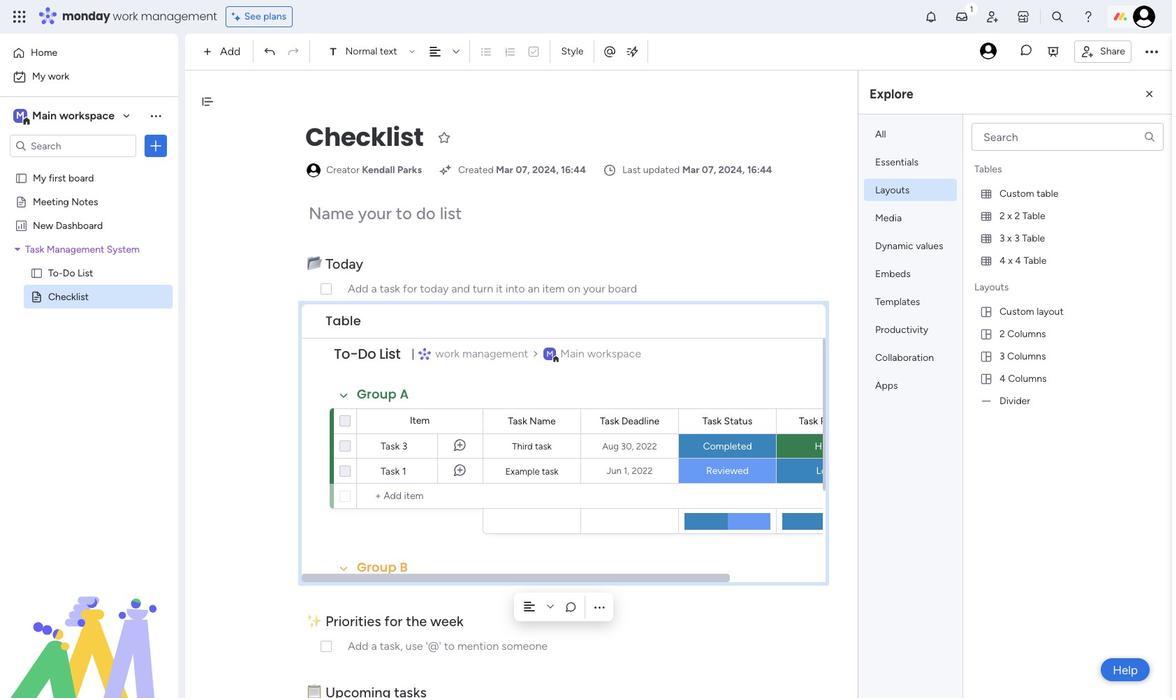 Task type: vqa. For each thing, say whether or not it's contained in the screenshot.
'App' inside App Versions 'link'
no



Task type: locate. For each thing, give the bounding box(es) containing it.
table up to-do list field
[[326, 312, 361, 330]]

monday work management
[[62, 8, 217, 24]]

menu image
[[285, 283, 295, 294]]

0 horizontal spatial main
[[32, 109, 57, 122]]

work right |
[[436, 347, 460, 361]]

columns up 3 columns
[[1008, 328, 1047, 340]]

my work link
[[8, 66, 170, 88]]

1 vertical spatial columns
[[1008, 351, 1047, 362]]

2022 right 1,
[[632, 466, 653, 477]]

1 16:44 from the left
[[561, 164, 586, 176]]

x
[[1008, 210, 1013, 222], [1008, 232, 1013, 244], [1009, 255, 1013, 267]]

table inside list item
[[1024, 255, 1047, 267]]

x for 4
[[1009, 255, 1013, 267]]

public board image down "task management system"
[[30, 290, 43, 303]]

kendall
[[362, 164, 395, 176]]

custom
[[1000, 188, 1035, 200], [1000, 306, 1035, 318]]

2
[[1000, 210, 1006, 222], [1015, 210, 1021, 222], [1000, 328, 1006, 340]]

0 vertical spatial to-do list
[[48, 267, 93, 279]]

2 x 2 table list item
[[969, 205, 1167, 227]]

table
[[1023, 210, 1046, 222], [1023, 232, 1046, 244], [1024, 255, 1047, 267], [326, 312, 361, 330]]

dynamic values image
[[626, 45, 640, 59]]

to-do list
[[48, 267, 93, 279], [334, 345, 401, 364]]

work inside option
[[48, 71, 69, 82]]

custom up 2 x 2 table
[[1000, 188, 1035, 200]]

to-do list down table field
[[334, 345, 401, 364]]

custom layout list item
[[969, 301, 1167, 323]]

1 vertical spatial management
[[463, 347, 529, 361]]

table up 4 x 4 table
[[1023, 232, 1046, 244]]

✨
[[307, 614, 322, 630]]

1 custom from the top
[[1000, 188, 1035, 200]]

2 for layouts
[[1000, 328, 1006, 340]]

main workspace for workspace image
[[561, 347, 642, 361]]

my left the first
[[33, 172, 46, 184]]

1 horizontal spatial to-
[[334, 345, 358, 364]]

|
[[412, 347, 415, 361]]

task for example task
[[542, 467, 559, 477]]

to- inside list box
[[48, 267, 63, 279]]

m up name at the left of the page
[[547, 349, 554, 359]]

1 horizontal spatial do
[[358, 345, 376, 364]]

media list item
[[865, 207, 958, 229]]

task left name at the left of the page
[[508, 416, 527, 427]]

task for task 3
[[381, 441, 400, 453]]

0 horizontal spatial layouts
[[876, 185, 910, 196]]

invite members image
[[986, 10, 1000, 24]]

2022 right the 30,
[[636, 441, 658, 452]]

completed
[[703, 441, 753, 453]]

custom inside custom table list item
[[1000, 188, 1035, 200]]

1 horizontal spatial 16:44
[[748, 164, 773, 176]]

0 horizontal spatial to-
[[48, 267, 63, 279]]

1 vertical spatial work
[[48, 71, 69, 82]]

management left workspace image
[[463, 347, 529, 361]]

notifications image
[[925, 10, 939, 24]]

1 horizontal spatial mar
[[683, 164, 700, 176]]

board
[[69, 172, 94, 184]]

3
[[1000, 232, 1006, 244], [1015, 232, 1020, 244], [1000, 351, 1006, 362], [402, 441, 408, 453]]

layouts inside list item
[[876, 185, 910, 196]]

2 07, from the left
[[702, 164, 717, 176]]

4 for custom layout
[[1000, 373, 1006, 385]]

0 horizontal spatial mar
[[496, 164, 514, 176]]

my down the "home"
[[32, 71, 46, 82]]

0 horizontal spatial m
[[16, 110, 24, 122]]

1 2024, from the left
[[533, 164, 559, 176]]

m for workspace icon
[[16, 110, 24, 122]]

v2 ellipsis image
[[1146, 43, 1159, 61]]

30,
[[621, 441, 634, 452]]

workspace
[[59, 109, 115, 122], [588, 347, 642, 361]]

dynamic values
[[876, 240, 944, 252]]

2 columns list item
[[969, 323, 1167, 345]]

x down 3 x 3 table
[[1009, 255, 1013, 267]]

options image
[[149, 139, 163, 153]]

share
[[1101, 45, 1126, 57]]

columns
[[1008, 328, 1047, 340], [1008, 351, 1047, 362], [1009, 373, 1047, 385]]

1 vertical spatial layouts
[[975, 282, 1009, 294]]

1 vertical spatial main
[[561, 347, 585, 361]]

workspace for workspace image
[[588, 347, 642, 361]]

0 horizontal spatial to-do list
[[48, 267, 93, 279]]

public board image up public dashboard icon
[[15, 195, 28, 208]]

3 x 3 table
[[1000, 232, 1046, 244]]

3 inside 3 columns "list item"
[[1000, 351, 1006, 362]]

mar
[[496, 164, 514, 176], [683, 164, 700, 176]]

1 vertical spatial do
[[358, 345, 376, 364]]

reviewed
[[707, 466, 749, 477]]

1 horizontal spatial 07,
[[702, 164, 717, 176]]

None field
[[796, 414, 856, 430]]

1 vertical spatial custom
[[1000, 306, 1035, 318]]

main inside workspace selection element
[[32, 109, 57, 122]]

meeting notes
[[33, 196, 98, 208]]

management up add dropdown button
[[141, 8, 217, 24]]

task inside list box
[[25, 243, 44, 255]]

group left b
[[357, 559, 397, 577]]

custom up 2 columns
[[1000, 306, 1035, 318]]

0 vertical spatial list
[[78, 267, 93, 279]]

notes
[[71, 196, 98, 208]]

to-do list inside field
[[334, 345, 401, 364]]

columns for 3 columns
[[1008, 351, 1047, 362]]

list
[[78, 267, 93, 279], [379, 345, 401, 364]]

1 vertical spatial to-do list
[[334, 345, 401, 364]]

select product image
[[13, 10, 27, 24]]

Checklist field
[[302, 120, 427, 156]]

to- inside field
[[334, 345, 358, 364]]

main workspace for workspace icon
[[32, 109, 115, 122]]

checklist
[[305, 120, 424, 155], [48, 291, 89, 303]]

task up aug
[[600, 416, 619, 427]]

0 vertical spatial checklist
[[305, 120, 424, 155]]

x for 3
[[1008, 232, 1013, 244]]

07, right created on the left
[[516, 164, 530, 176]]

To-Do List field
[[331, 340, 404, 369]]

custom for columns
[[1000, 306, 1035, 318]]

to-do list down management
[[48, 267, 93, 279]]

templates list item
[[865, 291, 958, 313]]

custom inside custom layout list item
[[1000, 306, 1035, 318]]

x inside "list item"
[[1008, 210, 1013, 222]]

task left status
[[703, 416, 722, 427]]

example
[[506, 467, 540, 477]]

productivity list item
[[865, 319, 958, 341]]

1 horizontal spatial list
[[379, 345, 401, 364]]

2 horizontal spatial work
[[436, 347, 460, 361]]

my for my first board
[[33, 172, 46, 184]]

1 horizontal spatial layouts
[[975, 282, 1009, 294]]

m inside workspace image
[[547, 349, 554, 359]]

layouts up media
[[876, 185, 910, 196]]

lottie animation element
[[0, 558, 178, 699]]

add
[[220, 45, 241, 58]]

templates
[[876, 296, 921, 308]]

0 vertical spatial x
[[1008, 210, 1013, 222]]

0 vertical spatial custom
[[1000, 188, 1035, 200]]

checklist up creator kendall parks
[[305, 120, 424, 155]]

2 group from the top
[[357, 559, 397, 577]]

0 horizontal spatial 07,
[[516, 164, 530, 176]]

my first board
[[33, 172, 94, 184]]

to- down management
[[48, 267, 63, 279]]

all list item
[[865, 123, 958, 145]]

0 vertical spatial work
[[113, 8, 138, 24]]

0 vertical spatial public board image
[[15, 195, 28, 208]]

1 vertical spatial checklist
[[48, 291, 89, 303]]

board activity image
[[981, 42, 997, 59]]

task
[[535, 442, 552, 452], [542, 467, 559, 477]]

0 vertical spatial do
[[63, 267, 75, 279]]

0 horizontal spatial management
[[141, 8, 217, 24]]

created mar 07, 2024, 16:44
[[458, 164, 586, 176]]

work down the "home"
[[48, 71, 69, 82]]

work for monday
[[113, 8, 138, 24]]

creator kendall parks
[[326, 164, 422, 176]]

mar right the updated
[[683, 164, 700, 176]]

0 horizontal spatial workspace
[[59, 109, 115, 122]]

1 vertical spatial to-
[[334, 345, 358, 364]]

work for my
[[48, 71, 69, 82]]

m inside workspace icon
[[16, 110, 24, 122]]

0 vertical spatial main workspace
[[32, 109, 115, 122]]

style button
[[555, 40, 590, 64]]

layouts list item
[[865, 179, 958, 201]]

columns down 3 columns
[[1009, 373, 1047, 385]]

1 vertical spatial list
[[379, 345, 401, 364]]

task right third on the bottom left of page
[[535, 442, 552, 452]]

1 vertical spatial x
[[1008, 232, 1013, 244]]

1 horizontal spatial main
[[561, 347, 585, 361]]

0 vertical spatial main
[[32, 109, 57, 122]]

text
[[380, 45, 397, 57]]

management
[[141, 8, 217, 24], [463, 347, 529, 361]]

1 horizontal spatial main workspace
[[561, 347, 642, 361]]

normal text
[[346, 45, 397, 57]]

1 vertical spatial workspace
[[588, 347, 642, 361]]

None search field
[[972, 123, 1164, 151]]

help image
[[1082, 10, 1096, 24]]

work management
[[436, 347, 529, 361]]

my inside list box
[[33, 172, 46, 184]]

1 image
[[966, 1, 979, 16]]

1 horizontal spatial m
[[547, 349, 554, 359]]

2 vertical spatial columns
[[1009, 373, 1047, 385]]

1 group from the top
[[357, 386, 397, 403]]

work right monday
[[113, 8, 138, 24]]

x up 3 x 3 table
[[1008, 210, 1013, 222]]

table
[[1037, 188, 1059, 200]]

table inside "list item"
[[1023, 210, 1046, 222]]

list left |
[[379, 345, 401, 364]]

task for third task
[[535, 442, 552, 452]]

0 horizontal spatial work
[[48, 71, 69, 82]]

1 horizontal spatial to-do list
[[334, 345, 401, 364]]

low
[[817, 466, 835, 477]]

public board image down new
[[30, 266, 43, 280]]

third task
[[512, 442, 552, 452]]

1 horizontal spatial work
[[113, 8, 138, 24]]

0 vertical spatial group
[[357, 386, 397, 403]]

list box
[[0, 163, 178, 497]]

task name
[[508, 416, 556, 427]]

checklist down management
[[48, 291, 89, 303]]

0 horizontal spatial main workspace
[[32, 109, 115, 122]]

2022 for aug 30, 2022
[[636, 441, 658, 452]]

table inside list item
[[1023, 232, 1046, 244]]

2024,
[[533, 164, 559, 176], [719, 164, 745, 176]]

1 horizontal spatial workspace
[[588, 347, 642, 361]]

task for task management system
[[25, 243, 44, 255]]

to- down table field
[[334, 345, 358, 364]]

0 vertical spatial workspace
[[59, 109, 115, 122]]

main workspace right workspace image
[[561, 347, 642, 361]]

x inside list item
[[1008, 232, 1013, 244]]

table down 3 x 3 table
[[1024, 255, 1047, 267]]

task for task 1
[[381, 466, 400, 478]]

a
[[400, 386, 409, 403]]

m for workspace image
[[547, 349, 554, 359]]

divider
[[1000, 395, 1031, 407]]

option
[[0, 165, 178, 168]]

2 vertical spatial work
[[436, 347, 460, 361]]

m
[[16, 110, 24, 122], [547, 349, 554, 359]]

main workspace up search in workspace field
[[32, 109, 115, 122]]

3 columns list item
[[969, 345, 1167, 368]]

4 columns
[[1000, 373, 1047, 385]]

workspace options image
[[149, 109, 163, 123]]

essentials list item
[[865, 151, 958, 173]]

b
[[400, 559, 408, 577]]

1 vertical spatial main workspace
[[561, 347, 642, 361]]

2022 for jun 1, 2022
[[632, 466, 653, 477]]

public board image
[[15, 195, 28, 208], [30, 266, 43, 280], [30, 290, 43, 303]]

task right caret down icon
[[25, 243, 44, 255]]

more actions image
[[593, 601, 607, 615]]

layouts down 4 x 4 table
[[975, 282, 1009, 294]]

1 vertical spatial m
[[547, 349, 554, 359]]

2 vertical spatial x
[[1009, 255, 1013, 267]]

16:44
[[561, 164, 586, 176], [748, 164, 773, 176]]

for
[[385, 614, 403, 630]]

0 vertical spatial columns
[[1008, 328, 1047, 340]]

1 vertical spatial my
[[33, 172, 46, 184]]

workspace up search in workspace field
[[59, 109, 115, 122]]

0 vertical spatial task
[[535, 442, 552, 452]]

2 x 2 table
[[1000, 210, 1046, 222]]

group left a
[[357, 386, 397, 403]]

example task
[[506, 467, 559, 477]]

do down management
[[63, 267, 75, 279]]

4 for custom table
[[1000, 255, 1006, 267]]

week
[[431, 614, 464, 630]]

1 vertical spatial public board image
[[30, 266, 43, 280]]

columns inside "list item"
[[1008, 351, 1047, 362]]

1,
[[624, 466, 630, 477]]

task for task name
[[508, 416, 527, 427]]

1 vertical spatial group
[[357, 559, 397, 577]]

1 horizontal spatial checklist
[[305, 120, 424, 155]]

0 vertical spatial layouts
[[876, 185, 910, 196]]

main right workspace icon
[[32, 109, 57, 122]]

mar right created on the left
[[496, 164, 514, 176]]

+ Add item text field
[[364, 489, 477, 505]]

undo ⌘+z image
[[264, 45, 276, 58]]

main workspace inside workspace selection element
[[32, 109, 115, 122]]

main right workspace image
[[561, 347, 585, 361]]

0 horizontal spatial 16:44
[[561, 164, 586, 176]]

0 vertical spatial my
[[32, 71, 46, 82]]

1 vertical spatial task
[[542, 467, 559, 477]]

custom table list item
[[969, 182, 1167, 205]]

embeds list item
[[865, 263, 958, 285]]

1 vertical spatial 2022
[[632, 466, 653, 477]]

last updated mar 07, 2024, 16:44
[[623, 164, 773, 176]]

workspace image
[[13, 108, 27, 124]]

apps list item
[[865, 375, 958, 397]]

main
[[32, 109, 57, 122], [561, 347, 585, 361]]

home
[[31, 47, 57, 59]]

my inside option
[[32, 71, 46, 82]]

workspace right workspace image
[[588, 347, 642, 361]]

Search in workspace field
[[29, 138, 117, 154]]

2 custom from the top
[[1000, 306, 1035, 318]]

1 horizontal spatial 2024,
[[719, 164, 745, 176]]

do down table field
[[358, 345, 376, 364]]

see
[[244, 10, 261, 22]]

07, right the updated
[[702, 164, 717, 176]]

0 vertical spatial m
[[16, 110, 24, 122]]

0 vertical spatial to-
[[48, 267, 63, 279]]

search image
[[1144, 131, 1157, 143]]

jun
[[607, 466, 622, 477]]

0 horizontal spatial checklist
[[48, 291, 89, 303]]

x inside list item
[[1009, 255, 1013, 267]]

to-
[[48, 267, 63, 279], [334, 345, 358, 364]]

0 horizontal spatial do
[[63, 267, 75, 279]]

see plans button
[[226, 6, 293, 27]]

0 horizontal spatial list
[[78, 267, 93, 279]]

0 vertical spatial 2022
[[636, 441, 658, 452]]

x down 2 x 2 table
[[1008, 232, 1013, 244]]

0 horizontal spatial 2024,
[[533, 164, 559, 176]]

explore
[[870, 86, 914, 102]]

task up task 1
[[381, 441, 400, 453]]

plans
[[264, 10, 287, 22]]

2 inside list item
[[1000, 328, 1006, 340]]

task left 1
[[381, 466, 400, 478]]

task for task status
[[703, 416, 722, 427]]

task right example
[[542, 467, 559, 477]]

columns for 4 columns
[[1009, 373, 1047, 385]]

list down "task management system"
[[78, 267, 93, 279]]

table down custom table
[[1023, 210, 1046, 222]]

2 columns
[[1000, 328, 1047, 340]]

m up public board icon
[[16, 110, 24, 122]]

menu image
[[285, 305, 295, 317]]

work
[[113, 8, 138, 24], [48, 71, 69, 82], [436, 347, 460, 361]]

columns for 2 columns
[[1008, 328, 1047, 340]]

columns up 4 columns
[[1008, 351, 1047, 362]]



Task type: describe. For each thing, give the bounding box(es) containing it.
task for task deadline
[[600, 416, 619, 427]]

see plans
[[244, 10, 287, 22]]

button padding image
[[1143, 87, 1157, 101]]

aug
[[603, 441, 619, 452]]

4 columns list item
[[969, 368, 1167, 390]]

my work
[[32, 71, 69, 82]]

layout
[[1037, 306, 1064, 318]]

group a
[[357, 386, 409, 403]]

x for 2
[[1008, 210, 1013, 222]]

caret down image
[[15, 244, 20, 254]]

3 x 3 table list item
[[969, 227, 1167, 250]]

custom table
[[1000, 188, 1059, 200]]

item
[[410, 415, 430, 427]]

task status
[[703, 416, 753, 427]]

📂
[[307, 256, 322, 273]]

✨ priorities for the week
[[307, 614, 464, 630]]

priorities
[[326, 614, 381, 630]]

monday marketplace image
[[1017, 10, 1031, 24]]

created
[[458, 164, 494, 176]]

2 16:44 from the left
[[748, 164, 773, 176]]

today
[[326, 256, 364, 273]]

first
[[49, 172, 66, 184]]

task deadline
[[600, 416, 660, 427]]

public board image for to-
[[30, 266, 43, 280]]

updated
[[644, 164, 680, 176]]

new
[[33, 219, 53, 231]]

3 columns
[[1000, 351, 1047, 362]]

divider list item
[[969, 390, 1167, 412]]

dynamic values list item
[[865, 235, 958, 257]]

list inside list box
[[78, 267, 93, 279]]

add button
[[198, 41, 249, 63]]

custom for x
[[1000, 188, 1035, 200]]

my work option
[[8, 66, 170, 88]]

main for workspace image
[[561, 347, 585, 361]]

workspace selection element
[[13, 108, 117, 126]]

system
[[107, 243, 140, 255]]

Search search field
[[972, 123, 1164, 151]]

checklist inside field
[[305, 120, 424, 155]]

table for 3 x 3 table
[[1023, 232, 1046, 244]]

kendall parks image
[[1134, 6, 1156, 28]]

aug 30, 2022
[[603, 441, 658, 452]]

tables
[[975, 164, 1003, 175]]

1 07, from the left
[[516, 164, 530, 176]]

do inside list box
[[63, 267, 75, 279]]

high
[[815, 441, 836, 453]]

2 vertical spatial public board image
[[30, 290, 43, 303]]

group b
[[357, 559, 408, 577]]

add to favorites image
[[438, 130, 452, 144]]

normal
[[346, 45, 378, 57]]

apps
[[876, 380, 899, 392]]

main for workspace icon
[[32, 109, 57, 122]]

update feed image
[[955, 10, 969, 24]]

📂 today
[[307, 256, 367, 273]]

creator
[[326, 164, 360, 176]]

Task Name field
[[505, 414, 560, 430]]

dashboard
[[56, 219, 103, 231]]

style
[[562, 45, 584, 57]]

4 x 4 table
[[1000, 255, 1047, 267]]

2 2024, from the left
[[719, 164, 745, 176]]

checklist inside list box
[[48, 291, 89, 303]]

4 x 4 table list item
[[969, 250, 1167, 272]]

mention image
[[604, 44, 618, 58]]

Task Deadline field
[[597, 414, 663, 430]]

share button
[[1075, 40, 1132, 63]]

status
[[725, 416, 753, 427]]

table for 4 x 4 table
[[1024, 255, 1047, 267]]

dynamic
[[876, 240, 914, 252]]

list inside field
[[379, 345, 401, 364]]

public board image for meeting
[[15, 195, 28, 208]]

list box containing my first board
[[0, 163, 178, 497]]

1 horizontal spatial management
[[463, 347, 529, 361]]

all
[[876, 129, 887, 140]]

Group B field
[[354, 559, 412, 577]]

group for group a
[[357, 386, 397, 403]]

1 mar from the left
[[496, 164, 514, 176]]

Table field
[[322, 312, 365, 331]]

collaboration
[[876, 352, 935, 364]]

last
[[623, 164, 641, 176]]

workspace for workspace icon
[[59, 109, 115, 122]]

1
[[402, 466, 406, 478]]

custom layout
[[1000, 306, 1064, 318]]

home link
[[8, 42, 170, 64]]

productivity
[[876, 324, 929, 336]]

home option
[[8, 42, 170, 64]]

Group A field
[[354, 386, 412, 404]]

0 vertical spatial management
[[141, 8, 217, 24]]

values
[[916, 240, 944, 252]]

jun 1, 2022
[[607, 466, 653, 477]]

my for my work
[[32, 71, 46, 82]]

2 mar from the left
[[683, 164, 700, 176]]

management
[[47, 243, 104, 255]]

lottie animation image
[[0, 558, 178, 699]]

name
[[530, 416, 556, 427]]

group for group b
[[357, 559, 397, 577]]

workspace image
[[544, 347, 557, 362]]

essentials
[[876, 157, 919, 168]]

help button
[[1102, 659, 1150, 682]]

monday
[[62, 8, 110, 24]]

new dashboard
[[33, 219, 103, 231]]

meeting
[[33, 196, 69, 208]]

2 for tables
[[1000, 210, 1006, 222]]

media
[[876, 212, 902, 224]]

collaboration list item
[[865, 347, 958, 369]]

public dashboard image
[[15, 219, 28, 232]]

public board image
[[15, 171, 28, 185]]

to-do list inside list box
[[48, 267, 93, 279]]

task 1
[[381, 466, 406, 478]]

search everything image
[[1051, 10, 1065, 24]]

embeds
[[876, 268, 911, 280]]

task 3
[[381, 441, 408, 453]]

deadline
[[622, 416, 660, 427]]

table inside field
[[326, 312, 361, 330]]

third
[[512, 442, 533, 452]]

task management system
[[25, 243, 140, 255]]

the
[[406, 614, 427, 630]]

table for 2 x 2 table
[[1023, 210, 1046, 222]]

do inside field
[[358, 345, 376, 364]]

parks
[[398, 164, 422, 176]]

Task Status field
[[700, 414, 756, 430]]



